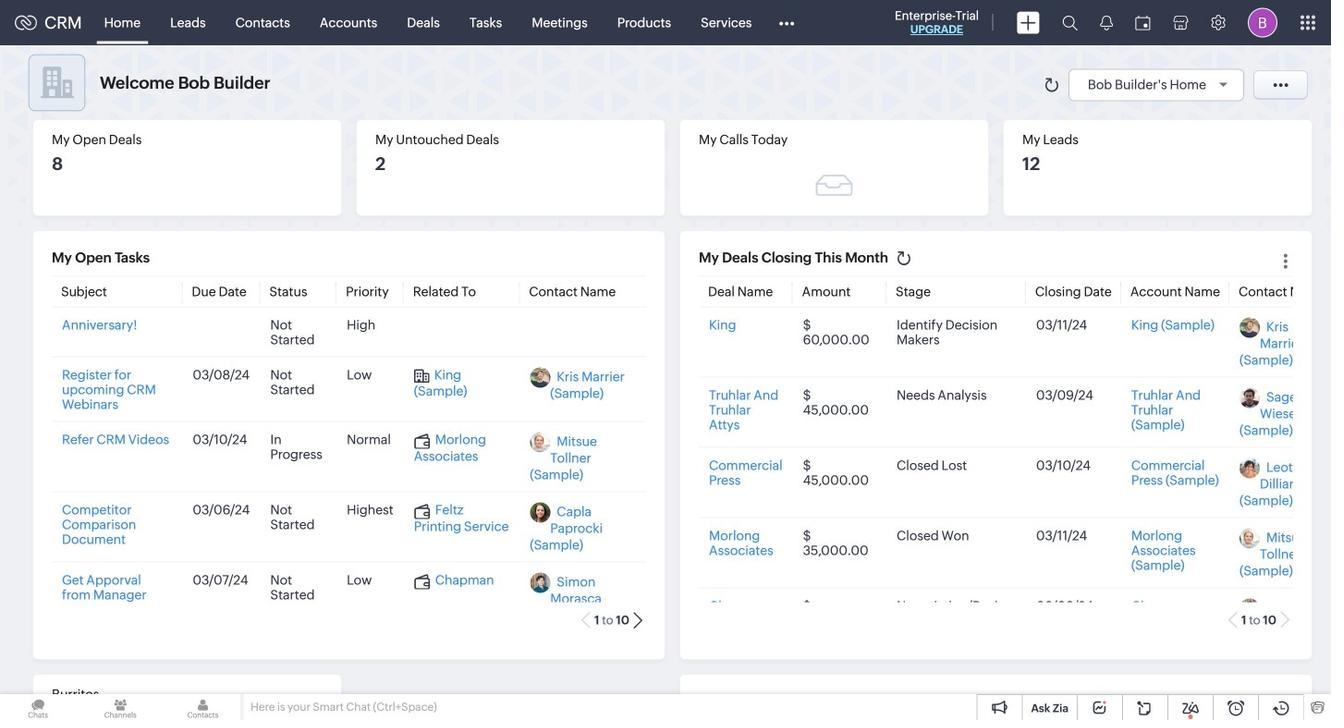 Task type: describe. For each thing, give the bounding box(es) containing it.
signals element
[[1089, 0, 1124, 45]]

search element
[[1051, 0, 1089, 45]]

channels image
[[82, 694, 158, 720]]

Other Modules field
[[767, 8, 807, 37]]

profile element
[[1237, 0, 1289, 45]]

create menu image
[[1017, 12, 1040, 34]]



Task type: locate. For each thing, give the bounding box(es) containing it.
contacts image
[[165, 694, 241, 720]]

chats image
[[0, 694, 76, 720]]

profile image
[[1248, 8, 1278, 37]]

create menu element
[[1006, 0, 1051, 45]]

calendar image
[[1135, 15, 1151, 30]]

signals image
[[1100, 15, 1113, 31]]

logo image
[[15, 15, 37, 30]]

search image
[[1062, 15, 1078, 31]]



